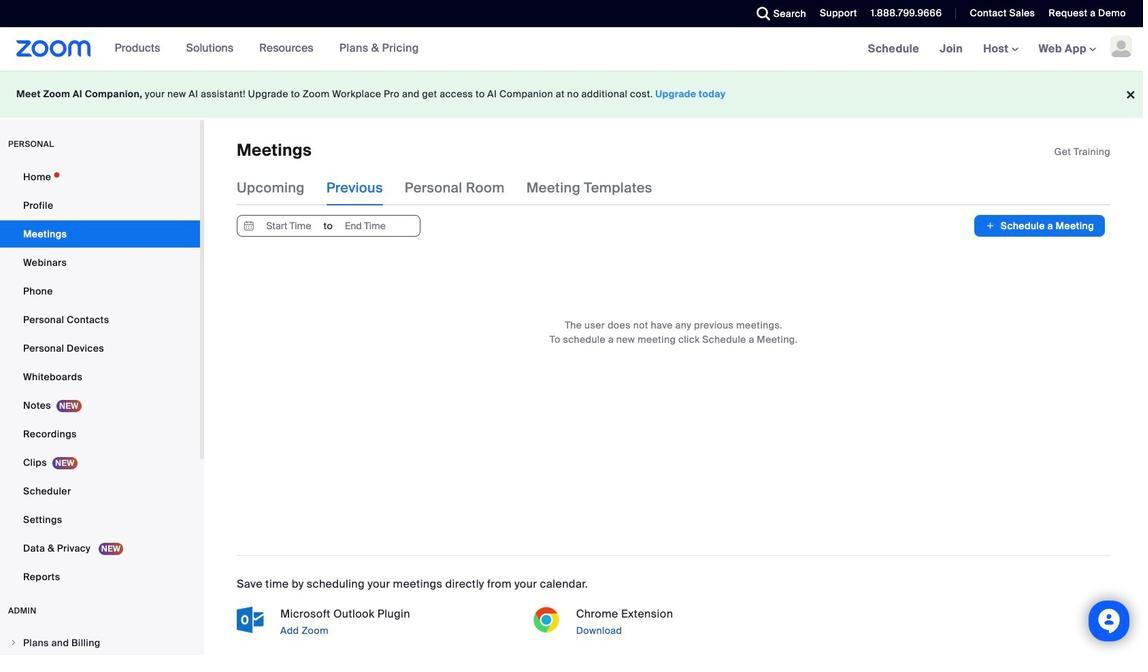 Task type: locate. For each thing, give the bounding box(es) containing it.
zoom logo image
[[16, 40, 91, 57]]

right image
[[10, 639, 18, 647]]

menu item
[[0, 630, 200, 655]]

profile picture image
[[1111, 35, 1132, 57]]

application
[[1054, 145, 1111, 159]]

date image
[[241, 216, 257, 236]]

product information navigation
[[91, 27, 429, 71]]

personal menu menu
[[0, 163, 200, 592]]

meetings navigation
[[858, 27, 1143, 71]]

add image
[[986, 219, 995, 233]]

footer
[[0, 71, 1143, 118]]

Date Range Picker End field
[[334, 216, 397, 236]]

banner
[[0, 27, 1143, 71]]



Task type: describe. For each thing, give the bounding box(es) containing it.
Date Range Picker Start field
[[257, 216, 320, 236]]

tabs of meeting tab list
[[237, 170, 674, 206]]



Task type: vqa. For each thing, say whether or not it's contained in the screenshot.
arrow down Image
no



